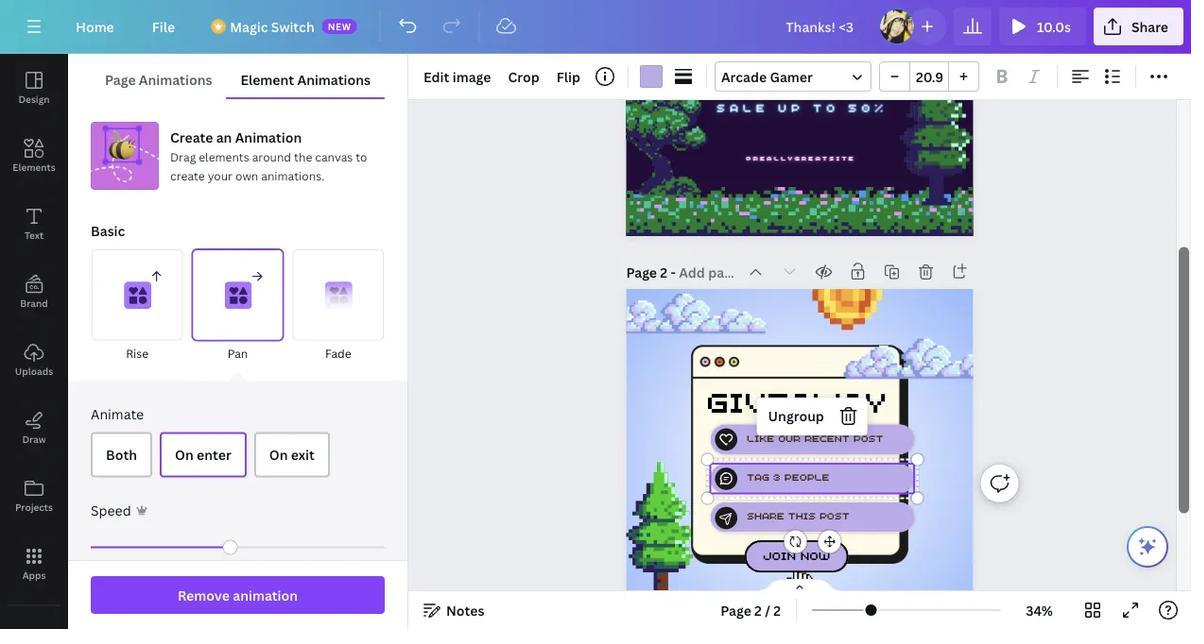 Task type: locate. For each thing, give the bounding box(es) containing it.
#beaaef image
[[640, 65, 663, 88], [640, 65, 663, 88]]

page inside page animations button
[[105, 70, 136, 88]]

ungroup button
[[761, 402, 832, 432]]

pan image
[[192, 250, 283, 341]]

rise button
[[91, 249, 184, 364]]

animations inside button
[[139, 70, 212, 88]]

2 horizontal spatial 2
[[774, 602, 781, 620]]

page down home
[[105, 70, 136, 88]]

0 horizontal spatial on
[[175, 446, 194, 464]]

own
[[235, 168, 258, 183]]

10.0s
[[1037, 17, 1071, 35]]

animation
[[235, 128, 302, 146]]

animations down file
[[139, 70, 212, 88]]

recent
[[805, 431, 850, 445]]

2 left -
[[660, 263, 668, 281]]

tag 3 people
[[747, 470, 830, 484]]

0 horizontal spatial animations
[[139, 70, 212, 88]]

0 vertical spatial to
[[813, 99, 840, 115]]

fade button
[[292, 249, 385, 364]]

1 horizontal spatial post
[[853, 431, 884, 445]]

text
[[24, 229, 44, 242]]

Page title text field
[[679, 263, 735, 282]]

element animations
[[241, 70, 371, 88]]

2 left /
[[755, 602, 762, 620]]

animations for element animations
[[297, 70, 371, 88]]

1 horizontal spatial on
[[269, 446, 288, 464]]

home link
[[61, 8, 129, 45]]

projects button
[[0, 462, 68, 530]]

on left exit
[[269, 446, 288, 464]]

gamer
[[770, 68, 813, 86]]

animations down new
[[297, 70, 371, 88]]

1 horizontal spatial 2
[[755, 602, 762, 620]]

/
[[765, 602, 771, 620]]

post
[[853, 431, 884, 445], [820, 509, 850, 523]]

to
[[813, 99, 840, 115], [356, 149, 367, 165]]

0 horizontal spatial page
[[105, 70, 136, 88]]

up
[[778, 99, 804, 115]]

group
[[879, 61, 979, 92]]

2 on from the left
[[269, 446, 288, 464]]

2 right /
[[774, 602, 781, 620]]

animations for page animations
[[139, 70, 212, 88]]

page
[[105, 70, 136, 88], [626, 263, 657, 281], [721, 602, 751, 620]]

1 on from the left
[[175, 446, 194, 464]]

exit
[[291, 446, 315, 464]]

0 vertical spatial share
[[1132, 17, 1169, 35]]

home
[[76, 17, 114, 35]]

page left /
[[721, 602, 751, 620]]

0 horizontal spatial 2
[[660, 263, 668, 281]]

like our recent post
[[747, 431, 884, 445]]

share
[[1132, 17, 1169, 35], [747, 509, 785, 523]]

1 horizontal spatial page
[[626, 263, 657, 281]]

2 vertical spatial page
[[721, 602, 751, 620]]

50%
[[848, 99, 888, 115]]

pan button
[[191, 249, 284, 364]]

0 horizontal spatial to
[[356, 149, 367, 165]]

1 vertical spatial to
[[356, 149, 367, 165]]

switch
[[271, 17, 315, 35]]

remove animation
[[178, 587, 298, 605]]

this
[[788, 509, 816, 523]]

edit
[[424, 68, 449, 86]]

animations
[[139, 70, 212, 88], [297, 70, 371, 88]]

1 vertical spatial share
[[747, 509, 785, 523]]

both button
[[91, 432, 152, 478]]

edit image button
[[416, 61, 499, 92]]

on enter
[[175, 446, 231, 464]]

side panel tab list
[[0, 54, 68, 630]]

share for share
[[1132, 17, 1169, 35]]

projects
[[15, 501, 53, 514]]

share button
[[1094, 8, 1184, 45]]

join now
[[763, 547, 830, 563]]

arcade gamer
[[721, 68, 813, 86]]

on left enter
[[175, 446, 194, 464]]

elements
[[199, 149, 249, 165]]

magic switch
[[230, 17, 315, 35]]

0 horizontal spatial share
[[747, 509, 785, 523]]

arcade
[[721, 68, 767, 86]]

to right "canvas"
[[356, 149, 367, 165]]

animation
[[233, 587, 298, 605]]

1 vertical spatial page
[[626, 263, 657, 281]]

remove
[[178, 587, 230, 605]]

elements button
[[0, 122, 68, 190]]

show pages image
[[754, 579, 845, 594]]

1 horizontal spatial share
[[1132, 17, 1169, 35]]

flip button
[[549, 61, 588, 92]]

main menu bar
[[0, 0, 1191, 54]]

0 vertical spatial page
[[105, 70, 136, 88]]

now
[[801, 547, 830, 563]]

animations inside button
[[297, 70, 371, 88]]

page left -
[[626, 263, 657, 281]]

to right up
[[813, 99, 840, 115]]

– – number field
[[916, 68, 943, 86]]

2 horizontal spatial page
[[721, 602, 751, 620]]

arcade gamer button
[[715, 61, 872, 92]]

share inside dropdown button
[[1132, 17, 1169, 35]]

canva assistant image
[[1136, 536, 1159, 559]]

1 horizontal spatial to
[[813, 99, 840, 115]]

1 horizontal spatial animations
[[297, 70, 371, 88]]

post right this at the bottom right of the page
[[820, 509, 850, 523]]

on
[[175, 446, 194, 464], [269, 446, 288, 464]]

file button
[[137, 8, 190, 45]]

element
[[241, 70, 294, 88]]

page inside page 2 / 2 button
[[721, 602, 751, 620]]

1 animations from the left
[[139, 70, 212, 88]]

post right recent
[[853, 431, 884, 445]]

animate
[[91, 405, 144, 423]]

edit image
[[424, 68, 491, 86]]

fade image
[[293, 250, 384, 341]]

0 horizontal spatial post
[[820, 509, 850, 523]]

your
[[208, 168, 233, 183]]

ungroup
[[768, 408, 824, 426]]

2
[[660, 263, 668, 281], [755, 602, 762, 620], [774, 602, 781, 620]]

element animations button
[[226, 61, 385, 97]]

2 animations from the left
[[297, 70, 371, 88]]



Task type: describe. For each thing, give the bounding box(es) containing it.
create
[[170, 128, 213, 146]]

drag
[[170, 149, 196, 165]]

uploads
[[15, 365, 53, 378]]

page for page 2 / 2
[[721, 602, 751, 620]]

sale up to 50%
[[717, 99, 888, 115]]

rise
[[126, 346, 149, 361]]

like
[[747, 431, 774, 445]]

crop
[[508, 68, 540, 86]]

speed
[[91, 502, 131, 520]]

giveaway
[[706, 379, 887, 421]]

brand button
[[0, 258, 68, 326]]

join
[[763, 547, 796, 563]]

page for page animations
[[105, 70, 136, 88]]

fade
[[325, 346, 351, 361]]

audio image
[[0, 614, 68, 630]]

notes
[[446, 602, 484, 620]]

animations.
[[261, 168, 324, 183]]

rise image
[[92, 250, 183, 341]]

notes button
[[416, 596, 492, 626]]

around
[[252, 149, 291, 165]]

Design title text field
[[771, 8, 871, 45]]

design button
[[0, 54, 68, 122]]

an
[[216, 128, 232, 146]]

2 for /
[[755, 602, 762, 620]]

page 2 / 2 button
[[713, 596, 789, 626]]

on enter button
[[160, 432, 247, 478]]

share this post
[[747, 509, 850, 523]]

on for on enter
[[175, 446, 194, 464]]

apps button
[[0, 530, 68, 598]]

new
[[328, 20, 352, 33]]

create an animation drag elements around the canvas to create your own animations.
[[170, 128, 367, 183]]

apps
[[22, 569, 46, 582]]

people
[[785, 470, 830, 484]]

both
[[106, 446, 137, 464]]

share for share this post
[[747, 509, 785, 523]]

34% button
[[1009, 596, 1070, 626]]

page animations button
[[91, 61, 226, 97]]

enter
[[197, 446, 231, 464]]

page 2 / 2
[[721, 602, 781, 620]]

elements
[[13, 161, 56, 173]]

crop button
[[501, 61, 547, 92]]

magic
[[230, 17, 268, 35]]

text button
[[0, 190, 68, 258]]

sale
[[717, 99, 769, 115]]

to inside 'create an animation drag elements around the canvas to create your own animations.'
[[356, 149, 367, 165]]

on for on exit
[[269, 446, 288, 464]]

image
[[453, 68, 491, 86]]

on exit
[[269, 446, 315, 464]]

create
[[170, 168, 205, 183]]

flip
[[557, 68, 580, 86]]

basic
[[91, 222, 125, 240]]

3
[[773, 470, 781, 484]]

remove animation button
[[91, 577, 385, 615]]

design
[[18, 93, 50, 105]]

draw button
[[0, 394, 68, 462]]

pan
[[228, 346, 248, 361]]

34%
[[1026, 602, 1053, 620]]

our
[[778, 431, 801, 445]]

2 for -
[[660, 263, 668, 281]]

@reallygreatsite
[[746, 154, 856, 162]]

10.0s button
[[999, 8, 1086, 45]]

page animations
[[105, 70, 212, 88]]

tag
[[747, 470, 769, 484]]

-
[[671, 263, 676, 281]]

1 vertical spatial post
[[820, 509, 850, 523]]

page for page 2 -
[[626, 263, 657, 281]]

0 vertical spatial post
[[853, 431, 884, 445]]

brand
[[20, 297, 48, 310]]

the
[[294, 149, 312, 165]]

file
[[152, 17, 175, 35]]

uploads button
[[0, 326, 68, 394]]

canvas
[[315, 149, 353, 165]]

page 2 -
[[626, 263, 679, 281]]

draw
[[22, 433, 46, 446]]

on exit button
[[254, 432, 330, 478]]



Task type: vqa. For each thing, say whether or not it's contained in the screenshot.
Contact Sales link
no



